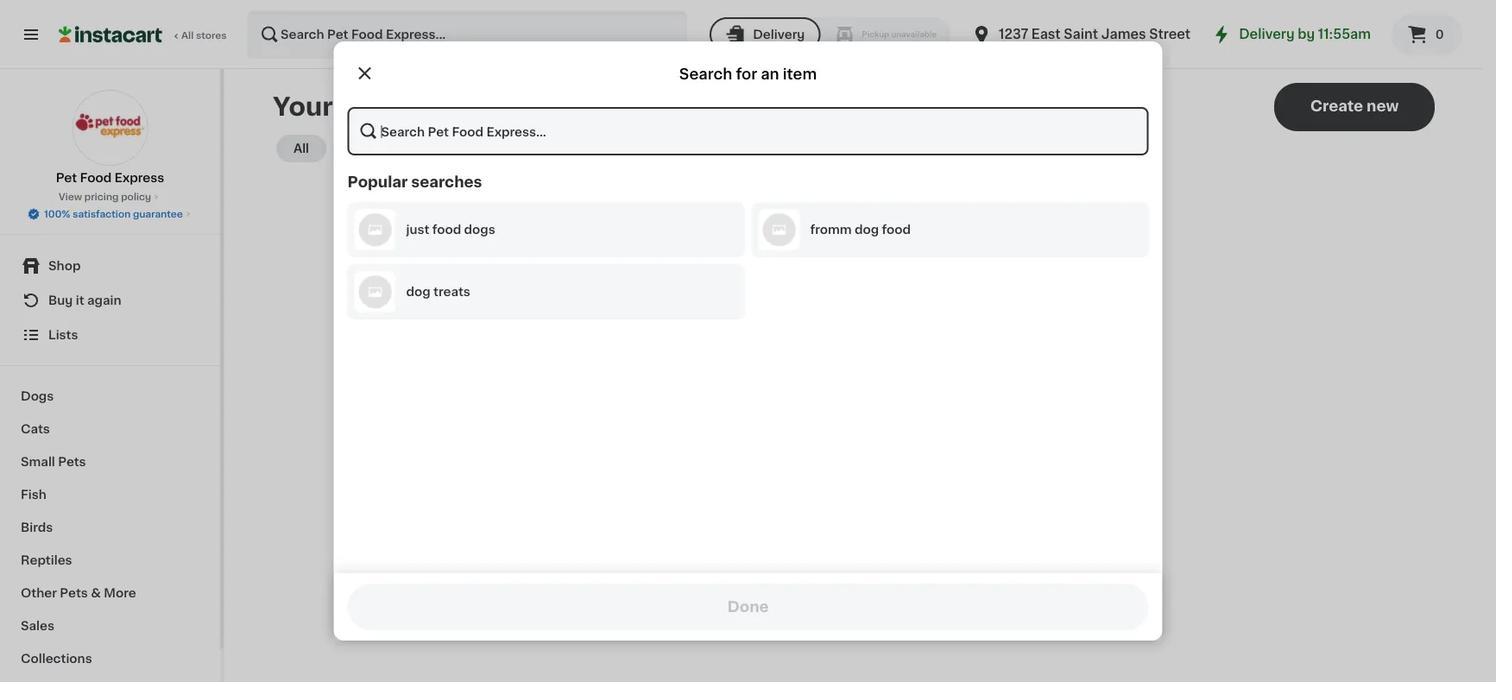 Task type: vqa. For each thing, say whether or not it's contained in the screenshot.
THE SAVE button
no



Task type: locate. For each thing, give the bounding box(es) containing it.
0 horizontal spatial delivery
[[753, 29, 805, 41]]

dog
[[855, 224, 879, 236], [406, 286, 431, 298]]

me
[[422, 143, 441, 155]]

other
[[21, 587, 57, 599]]

other pets & more
[[21, 587, 136, 599]]

dog left treats
[[406, 286, 431, 298]]

all left stores
[[181, 31, 194, 40]]

delivery
[[1240, 28, 1295, 41], [753, 29, 805, 41]]

view pricing policy link
[[59, 190, 162, 204]]

street
[[1150, 28, 1191, 41]]

0 vertical spatial pets
[[58, 456, 86, 468]]

1 vertical spatial dog
[[406, 286, 431, 298]]

for
[[736, 67, 758, 82]]

100% satisfaction guarantee
[[44, 209, 183, 219]]

by for delivery
[[1298, 28, 1316, 41]]

Search Pet Food Express... field
[[348, 107, 1149, 155]]

stores
[[196, 31, 227, 40]]

delivery for delivery
[[753, 29, 805, 41]]

1 vertical spatial all
[[294, 143, 309, 155]]

delivery left 11:55am
[[1240, 28, 1295, 41]]

delivery button
[[710, 17, 821, 52]]

all down your
[[294, 143, 309, 155]]

0 vertical spatial by
[[1298, 28, 1316, 41]]

dog treats link
[[355, 271, 738, 313]]

all inside button
[[294, 143, 309, 155]]

food inside 'link'
[[433, 224, 461, 236]]

popular searches
[[348, 175, 482, 190]]

0 horizontal spatial dog
[[406, 286, 431, 298]]

pet food express logo image
[[72, 90, 148, 166]]

it
[[76, 295, 84, 307]]

shop
[[48, 260, 81, 272]]

1 horizontal spatial by
[[1298, 28, 1316, 41]]

search list box
[[348, 202, 1149, 327]]

reptiles link
[[10, 544, 210, 577]]

by left 11:55am
[[1298, 28, 1316, 41]]

all
[[181, 31, 194, 40], [294, 143, 309, 155]]

pets inside small pets link
[[58, 456, 86, 468]]

create new button
[[1275, 83, 1436, 131]]

reptiles
[[21, 555, 72, 567]]

0 horizontal spatial by
[[403, 143, 419, 155]]

dog right fromm
[[855, 224, 879, 236]]

1 horizontal spatial all
[[294, 143, 309, 155]]

0 vertical spatial dog
[[855, 224, 879, 236]]

1 horizontal spatial delivery
[[1240, 28, 1295, 41]]

0 horizontal spatial all
[[181, 31, 194, 40]]

dialog
[[334, 41, 1163, 641]]

all stores
[[181, 31, 227, 40]]

search for an item
[[680, 67, 817, 82]]

just food dogs link
[[355, 209, 738, 251]]

shop link
[[10, 249, 210, 283]]

0 vertical spatial all
[[181, 31, 194, 40]]

none search field search pet food express...
[[348, 107, 1149, 155]]

cats link
[[10, 413, 210, 446]]

food right fromm
[[882, 224, 911, 236]]

all stores link
[[59, 10, 228, 59]]

pet food express link
[[56, 90, 164, 187]]

0 horizontal spatial food
[[433, 224, 461, 236]]

express
[[115, 172, 164, 184]]

pets
[[58, 456, 86, 468], [60, 587, 88, 599]]

pets right small
[[58, 456, 86, 468]]

collections link
[[10, 643, 210, 675]]

small pets link
[[10, 446, 210, 479]]

fromm dog food link
[[759, 209, 1142, 251]]

by left "me"
[[403, 143, 419, 155]]

more
[[104, 587, 136, 599]]

sales link
[[10, 610, 210, 643]]

by
[[1298, 28, 1316, 41], [403, 143, 419, 155]]

food
[[433, 224, 461, 236], [882, 224, 911, 236]]

food
[[80, 172, 112, 184]]

cats
[[21, 423, 50, 435]]

dogs
[[464, 224, 496, 236]]

pets inside the other pets & more link
[[60, 587, 88, 599]]

None search field
[[247, 10, 688, 59], [348, 107, 1149, 155], [247, 10, 688, 59]]

an
[[761, 67, 780, 82]]

1 vertical spatial by
[[403, 143, 419, 155]]

fish link
[[10, 479, 210, 511]]

1 horizontal spatial food
[[882, 224, 911, 236]]

pet food express
[[56, 172, 164, 184]]

pets left &
[[60, 587, 88, 599]]

by inside button
[[403, 143, 419, 155]]

delivery up an
[[753, 29, 805, 41]]

food right just
[[433, 224, 461, 236]]

1 vertical spatial pets
[[60, 587, 88, 599]]

james
[[1102, 28, 1147, 41]]

fromm dog food
[[811, 224, 911, 236]]

searches
[[411, 175, 482, 190]]

delivery inside button
[[753, 29, 805, 41]]

1 food from the left
[[433, 224, 461, 236]]

birds link
[[10, 511, 210, 544]]

birds
[[21, 522, 53, 534]]

create
[[1311, 99, 1364, 114]]

2 food from the left
[[882, 224, 911, 236]]

again
[[87, 295, 121, 307]]

fromm
[[811, 224, 852, 236]]

instacart logo image
[[59, 24, 162, 45]]

1237 east saint james street
[[999, 28, 1191, 41]]



Task type: describe. For each thing, give the bounding box(es) containing it.
just food dogs
[[406, 224, 496, 236]]

dogs link
[[10, 380, 210, 413]]

created
[[349, 143, 400, 155]]

all for all
[[294, 143, 309, 155]]

policy
[[121, 192, 151, 202]]

small pets
[[21, 456, 86, 468]]

created by me
[[349, 143, 441, 155]]

buy it again
[[48, 295, 121, 307]]

service type group
[[710, 17, 951, 52]]

fish
[[21, 489, 47, 501]]

fromm dog food image
[[759, 209, 800, 251]]

sales
[[21, 620, 54, 632]]

view
[[59, 192, 82, 202]]

delivery for delivery by 11:55am
[[1240, 28, 1295, 41]]

popular searches group
[[348, 173, 1149, 327]]

all button
[[276, 135, 327, 162]]

east
[[1032, 28, 1061, 41]]

1237 east saint james street button
[[972, 10, 1191, 59]]

lists link
[[10, 318, 210, 352]]

100%
[[44, 209, 70, 219]]

0
[[1436, 29, 1445, 41]]

lists
[[48, 329, 78, 341]]

your
[[273, 95, 333, 119]]

just food dogs image
[[355, 209, 396, 251]]

popular
[[348, 175, 408, 190]]

&
[[91, 587, 101, 599]]

dialog containing search for an item
[[334, 41, 1163, 641]]

buy it again link
[[10, 283, 210, 318]]

1 horizontal spatial dog
[[855, 224, 879, 236]]

0 button
[[1392, 14, 1463, 55]]

collections
[[21, 653, 92, 665]]

new
[[1367, 99, 1400, 114]]

11:55am
[[1319, 28, 1372, 41]]

created by me button
[[333, 135, 457, 162]]

buy
[[48, 295, 73, 307]]

100% satisfaction guarantee button
[[27, 204, 193, 221]]

treats
[[434, 286, 471, 298]]

all for all stores
[[181, 31, 194, 40]]

item
[[783, 67, 817, 82]]

pets for small
[[58, 456, 86, 468]]

just
[[406, 224, 430, 236]]

saint
[[1064, 28, 1099, 41]]

delivery by 11:55am
[[1240, 28, 1372, 41]]

dogs
[[21, 390, 54, 403]]

delivery by 11:55am link
[[1212, 24, 1372, 45]]

your lists
[[273, 95, 394, 119]]

pricing
[[84, 192, 119, 202]]

pets for other
[[60, 587, 88, 599]]

satisfaction
[[73, 209, 131, 219]]

create new
[[1311, 99, 1400, 114]]

guarantee
[[133, 209, 183, 219]]

dog treats image
[[355, 271, 396, 313]]

other pets & more link
[[10, 577, 210, 610]]

dog treats
[[406, 286, 471, 298]]

small
[[21, 456, 55, 468]]

pet
[[56, 172, 77, 184]]

lists
[[339, 95, 394, 119]]

view pricing policy
[[59, 192, 151, 202]]

1237
[[999, 28, 1029, 41]]

search
[[680, 67, 733, 82]]

by for created
[[403, 143, 419, 155]]



